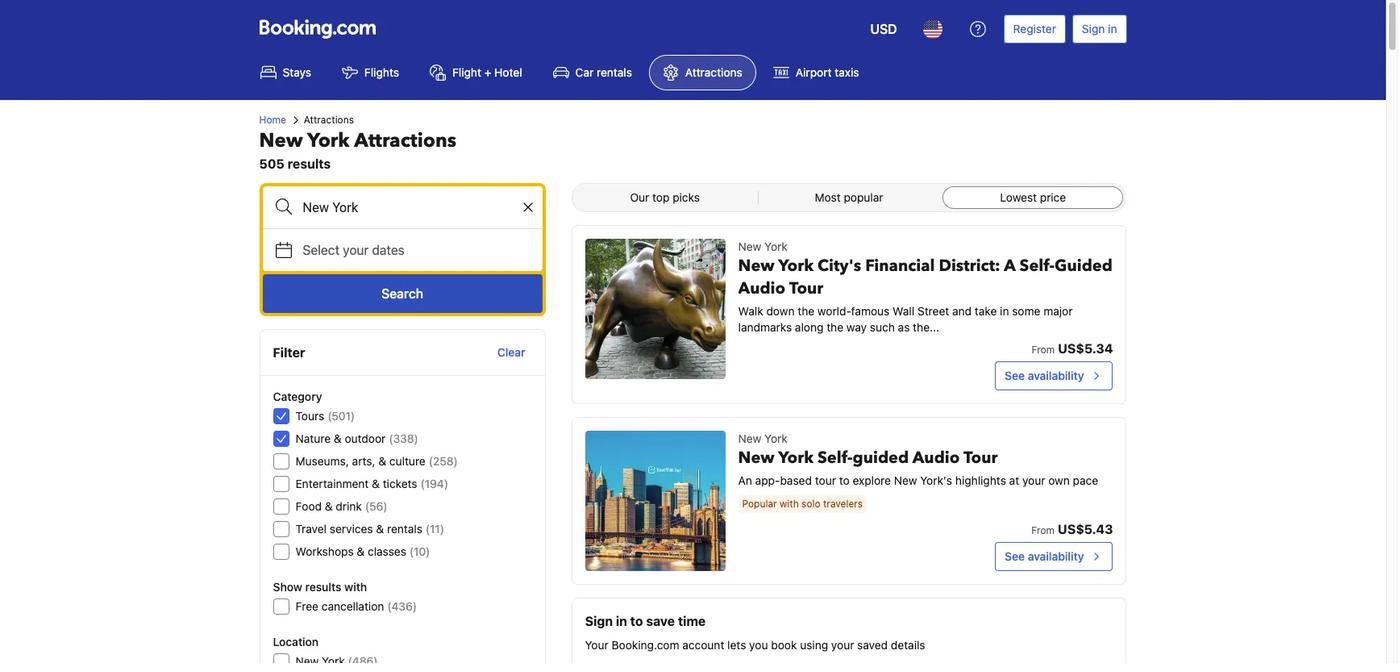 Task type: describe. For each thing, give the bounding box(es) containing it.
from for us$5.34
[[1032, 344, 1055, 356]]

attractions inside attractions link
[[686, 65, 743, 79]]

york left city's
[[779, 255, 814, 277]]

take
[[975, 304, 997, 318]]

results inside the new york attractions 505 results
[[288, 156, 331, 171]]

tour
[[815, 473, 836, 487]]

2 vertical spatial your
[[832, 638, 855, 652]]

culture
[[390, 454, 426, 468]]

(338)
[[389, 432, 418, 445]]

based
[[780, 473, 812, 487]]

1 horizontal spatial rentals
[[597, 65, 632, 79]]

guided
[[1055, 255, 1113, 277]]

& for tickets
[[372, 477, 380, 490]]

sign for sign in to save time
[[585, 614, 613, 628]]

attractions inside the new york attractions 505 results
[[354, 127, 457, 154]]

in for sign in
[[1108, 22, 1118, 35]]

sign in to save time
[[585, 614, 706, 628]]

york up based
[[779, 447, 814, 469]]

wall
[[893, 304, 915, 318]]

sign for sign in
[[1082, 22, 1105, 35]]

new york city's financial district: a self-guided audio tour image
[[585, 239, 726, 379]]

usd button
[[861, 10, 907, 48]]

audio inside new york new york self-guided audio tour an app-based tour to explore new york's highlights at your own pace
[[913, 447, 960, 469]]

see for us$5.34
[[1005, 369, 1025, 382]]

availability for us$5.43
[[1028, 549, 1085, 563]]

and
[[953, 304, 972, 318]]

save
[[646, 614, 675, 628]]

top
[[653, 190, 670, 204]]

famous
[[852, 304, 890, 318]]

stays link
[[246, 55, 325, 90]]

in for sign in to save time
[[616, 614, 627, 628]]

register link
[[1004, 15, 1066, 44]]

picks
[[673, 190, 700, 204]]

major
[[1044, 304, 1073, 318]]

landmarks
[[739, 320, 792, 334]]

popular
[[743, 498, 777, 510]]

search button
[[263, 274, 543, 313]]

& for classes
[[357, 544, 365, 558]]

popular
[[844, 190, 884, 204]]

sign in
[[1082, 22, 1118, 35]]

1 vertical spatial the
[[827, 320, 844, 334]]

hotel
[[495, 65, 522, 79]]

food
[[296, 499, 322, 513]]

from us$5.34
[[1032, 341, 1114, 356]]

(501)
[[328, 409, 355, 423]]

attractions link
[[649, 55, 756, 90]]

stays
[[283, 65, 311, 79]]

world-
[[818, 304, 852, 318]]

(11)
[[426, 522, 444, 536]]

as
[[898, 320, 910, 334]]

lowest price
[[1001, 190, 1067, 204]]

street
[[918, 304, 950, 318]]

app-
[[756, 473, 780, 487]]

travel
[[296, 522, 327, 536]]

1 vertical spatial to
[[631, 614, 643, 628]]

own
[[1049, 473, 1070, 487]]

see availability for us$5.34
[[1005, 369, 1085, 382]]

1 horizontal spatial with
[[780, 498, 799, 510]]

new york attractions 505 results
[[259, 127, 457, 171]]

self- inside new york new york self-guided audio tour an app-based tour to explore new york's highlights at your own pace
[[818, 447, 853, 469]]

travelers
[[824, 498, 863, 510]]

entertainment & tickets (194)
[[296, 477, 448, 490]]

food & drink (56)
[[296, 499, 388, 513]]

along
[[795, 320, 824, 334]]

booking.com image
[[259, 19, 375, 39]]

such
[[870, 320, 895, 334]]

+
[[485, 65, 492, 79]]

most popular
[[815, 190, 884, 204]]

most
[[815, 190, 841, 204]]

register
[[1014, 22, 1057, 35]]

flights
[[365, 65, 399, 79]]

show
[[273, 580, 302, 594]]

flight + hotel link
[[416, 55, 536, 90]]

0 horizontal spatial attractions
[[304, 114, 354, 126]]

solo
[[802, 498, 821, 510]]

free
[[296, 599, 319, 613]]

& for outdoor
[[334, 432, 342, 445]]

cancellation
[[322, 599, 384, 613]]

tours
[[296, 409, 324, 423]]

see for us$5.43
[[1005, 549, 1025, 563]]

audio inside new york new york city's financial district: a self-guided audio tour walk down the world-famous wall street and take in some major landmarks along the way such as the...
[[739, 277, 786, 299]]

category
[[273, 390, 322, 403]]

account
[[683, 638, 725, 652]]

nature
[[296, 432, 331, 445]]

financial
[[866, 255, 935, 277]]

price
[[1040, 190, 1067, 204]]

(436)
[[387, 599, 417, 613]]

pace
[[1073, 473, 1099, 487]]

select your dates
[[303, 243, 405, 257]]

(10)
[[410, 544, 430, 558]]

tour inside new york new york city's financial district: a self-guided audio tour walk down the world-famous wall street and take in some major landmarks along the way such as the...
[[789, 277, 824, 299]]

museums,
[[296, 454, 349, 468]]

arts,
[[352, 454, 376, 468]]

entertainment
[[296, 477, 369, 490]]



Task type: vqa. For each thing, say whether or not it's contained in the screenshot.


Task type: locate. For each thing, give the bounding box(es) containing it.
to
[[839, 473, 850, 487], [631, 614, 643, 628]]

0 horizontal spatial audio
[[739, 277, 786, 299]]

us$5.34
[[1058, 341, 1114, 356]]

& down travel services & rentals (11)
[[357, 544, 365, 558]]

lets
[[728, 638, 746, 652]]

1 vertical spatial in
[[1000, 304, 1009, 318]]

0 vertical spatial see
[[1005, 369, 1025, 382]]

tickets
[[383, 477, 418, 490]]

from left us$5.43
[[1032, 524, 1055, 536]]

1 vertical spatial attractions
[[304, 114, 354, 126]]

1 vertical spatial audio
[[913, 447, 960, 469]]

Where are you going? search field
[[263, 186, 543, 228]]

sign inside "link"
[[1082, 22, 1105, 35]]

york's
[[921, 473, 953, 487]]

with left solo
[[780, 498, 799, 510]]

tour up "down"
[[789, 277, 824, 299]]

& up (56)
[[372, 477, 380, 490]]

with up the free cancellation (436)
[[345, 580, 367, 594]]

1 horizontal spatial your
[[832, 638, 855, 652]]

505
[[259, 156, 285, 171]]

rentals right 'car'
[[597, 65, 632, 79]]

1 horizontal spatial the
[[827, 320, 844, 334]]

the...
[[913, 320, 940, 334]]

results up free
[[305, 580, 342, 594]]

0 vertical spatial see availability
[[1005, 369, 1085, 382]]

audio up york's
[[913, 447, 960, 469]]

2 from from the top
[[1032, 524, 1055, 536]]

new
[[259, 127, 303, 154], [739, 240, 762, 253], [739, 255, 775, 277], [739, 432, 762, 445], [739, 447, 775, 469], [894, 473, 918, 487]]

select
[[303, 243, 340, 257]]

workshops & classes (10)
[[296, 544, 430, 558]]

1 vertical spatial see availability
[[1005, 549, 1085, 563]]

dates
[[372, 243, 405, 257]]

self-
[[1020, 255, 1055, 277], [818, 447, 853, 469]]

2 horizontal spatial your
[[1023, 473, 1046, 487]]

see availability
[[1005, 369, 1085, 382], [1005, 549, 1085, 563]]

1 vertical spatial tour
[[964, 447, 998, 469]]

0 vertical spatial sign
[[1082, 22, 1105, 35]]

0 horizontal spatial in
[[616, 614, 627, 628]]

new york new york self-guided audio tour an app-based tour to explore new york's highlights at your own pace
[[739, 432, 1099, 487]]

flight
[[452, 65, 481, 79]]

your
[[343, 243, 369, 257], [1023, 473, 1046, 487], [832, 638, 855, 652]]

& down (501)
[[334, 432, 342, 445]]

1 see availability from the top
[[1005, 369, 1085, 382]]

york for new york new york self-guided audio tour an app-based tour to explore new york's highlights at your own pace
[[765, 432, 788, 445]]

tour inside new york new york self-guided audio tour an app-based tour to explore new york's highlights at your own pace
[[964, 447, 998, 469]]

in up booking.com
[[616, 614, 627, 628]]

location
[[273, 635, 319, 649]]

(56)
[[365, 499, 388, 513]]

0 vertical spatial to
[[839, 473, 850, 487]]

0 vertical spatial availability
[[1028, 369, 1085, 382]]

show results with
[[273, 580, 367, 594]]

new york self-guided audio tour image
[[585, 431, 726, 571]]

1 horizontal spatial sign
[[1082, 22, 1105, 35]]

0 vertical spatial self-
[[1020, 255, 1055, 277]]

popular with solo travelers
[[743, 498, 863, 510]]

0 horizontal spatial sign
[[585, 614, 613, 628]]

taxis
[[835, 65, 859, 79]]

in inside new york new york city's financial district: a self-guided audio tour walk down the world-famous wall street and take in some major landmarks along the way such as the...
[[1000, 304, 1009, 318]]

see down some
[[1005, 369, 1025, 382]]

see down "at"
[[1005, 549, 1025, 563]]

sign up 'your'
[[585, 614, 613, 628]]

home
[[259, 114, 286, 126]]

your right "at"
[[1023, 473, 1046, 487]]

the up along
[[798, 304, 815, 318]]

1 from from the top
[[1032, 344, 1055, 356]]

0 vertical spatial in
[[1108, 22, 1118, 35]]

results right 505
[[288, 156, 331, 171]]

& left drink
[[325, 499, 333, 513]]

using
[[800, 638, 829, 652]]

2 see from the top
[[1005, 549, 1025, 563]]

0 vertical spatial from
[[1032, 344, 1055, 356]]

availability down from us$5.43
[[1028, 549, 1085, 563]]

2 vertical spatial in
[[616, 614, 627, 628]]

search
[[382, 286, 423, 301]]

to right the tour
[[839, 473, 850, 487]]

drink
[[336, 499, 362, 513]]

car
[[576, 65, 594, 79]]

1 horizontal spatial tour
[[964, 447, 998, 469]]

1 horizontal spatial attractions
[[354, 127, 457, 154]]

workshops
[[296, 544, 354, 558]]

see availability for us$5.43
[[1005, 549, 1085, 563]]

tour
[[789, 277, 824, 299], [964, 447, 998, 469]]

airport taxis
[[796, 65, 859, 79]]

our top picks
[[630, 190, 700, 204]]

0 horizontal spatial tour
[[789, 277, 824, 299]]

0 horizontal spatial rentals
[[387, 522, 423, 536]]

(258)
[[429, 454, 458, 468]]

see availability down from us$5.43
[[1005, 549, 1085, 563]]

time
[[678, 614, 706, 628]]

see
[[1005, 369, 1025, 382], [1005, 549, 1025, 563]]

sign in link
[[1073, 15, 1127, 44]]

1 vertical spatial your
[[1023, 473, 1046, 487]]

nature & outdoor (338)
[[296, 432, 418, 445]]

self- up the tour
[[818, 447, 853, 469]]

availability
[[1028, 369, 1085, 382], [1028, 549, 1085, 563]]

booking.com
[[612, 638, 680, 652]]

from inside "from us$5.34"
[[1032, 344, 1055, 356]]

our
[[630, 190, 650, 204]]

1 vertical spatial rentals
[[387, 522, 423, 536]]

some
[[1013, 304, 1041, 318]]

2 see availability from the top
[[1005, 549, 1085, 563]]

at
[[1010, 473, 1020, 487]]

0 vertical spatial results
[[288, 156, 331, 171]]

york inside the new york attractions 505 results
[[307, 127, 350, 154]]

york for new york new york city's financial district: a self-guided audio tour walk down the world-famous wall street and take in some major landmarks along the way such as the...
[[765, 240, 788, 253]]

saved
[[858, 638, 888, 652]]

usd
[[871, 22, 897, 36]]

2 horizontal spatial in
[[1108, 22, 1118, 35]]

filter
[[273, 345, 305, 360]]

1 vertical spatial from
[[1032, 524, 1055, 536]]

district:
[[939, 255, 1001, 277]]

1 horizontal spatial to
[[839, 473, 850, 487]]

0 vertical spatial audio
[[739, 277, 786, 299]]

0 vertical spatial with
[[780, 498, 799, 510]]

0 horizontal spatial self-
[[818, 447, 853, 469]]

1 availability from the top
[[1028, 369, 1085, 382]]

2 horizontal spatial attractions
[[686, 65, 743, 79]]

1 vertical spatial sign
[[585, 614, 613, 628]]

0 vertical spatial rentals
[[597, 65, 632, 79]]

rentals up the (10)
[[387, 522, 423, 536]]

& right arts,
[[379, 454, 386, 468]]

audio up walk
[[739, 277, 786, 299]]

0 vertical spatial your
[[343, 243, 369, 257]]

airport taxis link
[[760, 55, 873, 90]]

1 horizontal spatial audio
[[913, 447, 960, 469]]

sign right register
[[1082, 22, 1105, 35]]

2 availability from the top
[[1028, 549, 1085, 563]]

guided
[[853, 447, 909, 469]]

0 horizontal spatial with
[[345, 580, 367, 594]]

(194)
[[421, 477, 448, 490]]

1 see from the top
[[1005, 369, 1025, 382]]

your right "using"
[[832, 638, 855, 652]]

car rentals
[[576, 65, 632, 79]]

your inside new york new york self-guided audio tour an app-based tour to explore new york's highlights at your own pace
[[1023, 473, 1046, 487]]

in
[[1108, 22, 1118, 35], [1000, 304, 1009, 318], [616, 614, 627, 628]]

to inside new york new york self-guided audio tour an app-based tour to explore new york's highlights at your own pace
[[839, 473, 850, 487]]

your left dates
[[343, 243, 369, 257]]

0 vertical spatial attractions
[[686, 65, 743, 79]]

in inside "link"
[[1108, 22, 1118, 35]]

from us$5.43
[[1032, 522, 1114, 536]]

from down major
[[1032, 344, 1055, 356]]

york up app-
[[765, 432, 788, 445]]

in right take
[[1000, 304, 1009, 318]]

0 vertical spatial tour
[[789, 277, 824, 299]]

york
[[307, 127, 350, 154], [765, 240, 788, 253], [779, 255, 814, 277], [765, 432, 788, 445], [779, 447, 814, 469]]

1 vertical spatial self-
[[818, 447, 853, 469]]

us$5.43
[[1058, 522, 1114, 536]]

your booking.com account lets you book using your saved details
[[585, 638, 926, 652]]

tours (501)
[[296, 409, 355, 423]]

tour up highlights
[[964, 447, 998, 469]]

availability down "from us$5.34" at the right bottom of page
[[1028, 369, 1085, 382]]

museums, arts, & culture (258)
[[296, 454, 458, 468]]

1 vertical spatial results
[[305, 580, 342, 594]]

1 horizontal spatial in
[[1000, 304, 1009, 318]]

1 vertical spatial availability
[[1028, 549, 1085, 563]]

attractions
[[686, 65, 743, 79], [304, 114, 354, 126], [354, 127, 457, 154]]

airport
[[796, 65, 832, 79]]

a
[[1005, 255, 1016, 277]]

0 horizontal spatial to
[[631, 614, 643, 628]]

2 vertical spatial attractions
[[354, 127, 457, 154]]

& for drink
[[325, 499, 333, 513]]

from for us$5.43
[[1032, 524, 1055, 536]]

new york new york city's financial district: a self-guided audio tour walk down the world-famous wall street and take in some major landmarks along the way such as the...
[[739, 240, 1113, 334]]

flights link
[[328, 55, 413, 90]]

to left the save
[[631, 614, 643, 628]]

self- right a
[[1020, 255, 1055, 277]]

self- inside new york new york city's financial district: a self-guided audio tour walk down the world-famous wall street and take in some major landmarks along the way such as the...
[[1020, 255, 1055, 277]]

1 vertical spatial see
[[1005, 549, 1025, 563]]

york right the home link in the top left of the page
[[307, 127, 350, 154]]

with
[[780, 498, 799, 510], [345, 580, 367, 594]]

from inside from us$5.43
[[1032, 524, 1055, 536]]

0 horizontal spatial your
[[343, 243, 369, 257]]

the
[[798, 304, 815, 318], [827, 320, 844, 334]]

down
[[767, 304, 795, 318]]

new inside the new york attractions 505 results
[[259, 127, 303, 154]]

0 vertical spatial the
[[798, 304, 815, 318]]

outdoor
[[345, 432, 386, 445]]

walk
[[739, 304, 764, 318]]

see availability down "from us$5.34" at the right bottom of page
[[1005, 369, 1085, 382]]

0 horizontal spatial the
[[798, 304, 815, 318]]

& down (56)
[[376, 522, 384, 536]]

1 horizontal spatial self-
[[1020, 255, 1055, 277]]

york for new york attractions 505 results
[[307, 127, 350, 154]]

1 vertical spatial with
[[345, 580, 367, 594]]

you
[[750, 638, 768, 652]]

york up "down"
[[765, 240, 788, 253]]

the down world-
[[827, 320, 844, 334]]

in right register
[[1108, 22, 1118, 35]]

lowest
[[1001, 190, 1037, 204]]

audio
[[739, 277, 786, 299], [913, 447, 960, 469]]

availability for us$5.34
[[1028, 369, 1085, 382]]



